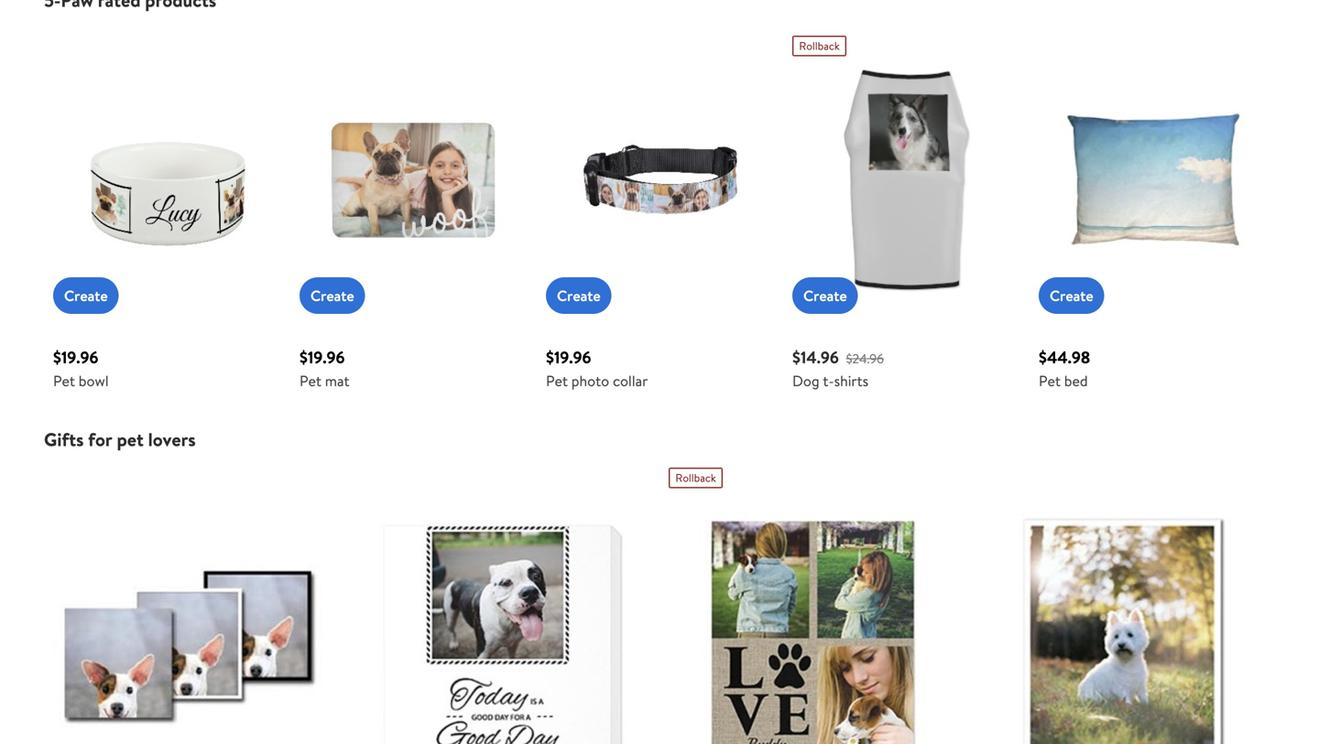 Task type: locate. For each thing, give the bounding box(es) containing it.
$24.96
[[846, 350, 884, 368]]

1 $19.96 from the left
[[53, 346, 98, 369]]

$14.96
[[792, 346, 839, 369]]

pet left mat
[[300, 371, 321, 391]]

$44.98
[[1039, 346, 1090, 369]]

for
[[88, 427, 112, 453]]

pet inside $19.96 pet mat
[[300, 371, 321, 391]]

pet inside the $19.96 pet photo collar
[[546, 371, 568, 391]]

2 horizontal spatial $19.96
[[546, 346, 591, 369]]

create button up the $19.96 pet photo collar
[[546, 278, 612, 314]]

create button up $19.96 pet mat
[[300, 278, 365, 314]]

blankets image
[[669, 498, 963, 745]]

$19.96
[[53, 346, 98, 369], [300, 346, 345, 369], [546, 346, 591, 369]]

dog t-shirts image
[[792, 66, 1020, 294]]

5 create button from the left
[[1039, 278, 1104, 314]]

$19.96 for $19.96 pet photo collar
[[546, 346, 591, 369]]

pet bowl image
[[53, 66, 281, 294]]

create up '$19.96 pet bowl'
[[64, 286, 108, 306]]

dog
[[792, 371, 819, 391]]

1 create button from the left
[[53, 278, 119, 314]]

$19.96 for $19.96 pet bowl
[[53, 346, 98, 369]]

$19.96 up photo in the left of the page
[[546, 346, 591, 369]]

create
[[64, 286, 108, 306], [311, 286, 354, 306], [557, 286, 601, 306], [803, 286, 847, 306], [1050, 286, 1093, 306]]

pet left bowl in the left of the page
[[53, 371, 75, 391]]

pet for $19.96 pet mat
[[300, 371, 321, 391]]

create up $44.98 on the top
[[1050, 286, 1093, 306]]

gifts for pet lovers
[[44, 427, 196, 453]]

$19.96 pet mat
[[300, 346, 350, 391]]

rollback button
[[669, 468, 723, 489]]

4 pet from the left
[[1039, 371, 1061, 391]]

pet inside $44.98 pet bed
[[1039, 371, 1061, 391]]

create button up '$19.96 pet bowl'
[[53, 278, 119, 314]]

3 create button from the left
[[546, 278, 612, 314]]

create button up $14.96
[[792, 278, 858, 314]]

create up $14.96
[[803, 286, 847, 306]]

create up $19.96 pet mat
[[311, 286, 354, 306]]

t-
[[823, 371, 834, 391]]

pet
[[53, 371, 75, 391], [300, 371, 321, 391], [546, 371, 568, 391], [1039, 371, 1061, 391]]

create button up $44.98 on the top
[[1039, 278, 1104, 314]]

pet left bed
[[1039, 371, 1061, 391]]

3 create from the left
[[557, 286, 601, 306]]

create button for $44.98 pet bed
[[1039, 278, 1104, 314]]

1 create from the left
[[64, 286, 108, 306]]

create button for $19.96 pet bowl
[[53, 278, 119, 314]]

canvas prints image
[[356, 498, 650, 745]]

mat
[[325, 371, 350, 391]]

photo
[[571, 371, 609, 391]]

2 create button from the left
[[300, 278, 365, 314]]

pet left photo in the left of the page
[[546, 371, 568, 391]]

create button for $19.96 pet mat
[[300, 278, 365, 314]]

shirts
[[834, 371, 869, 391]]

$19.96 for $19.96 pet mat
[[300, 346, 345, 369]]

pet mat image
[[300, 66, 528, 294]]

1 horizontal spatial $19.96
[[300, 346, 345, 369]]

$19.96 up bowl in the left of the page
[[53, 346, 98, 369]]

pet bed image
[[1039, 66, 1267, 294]]

create up the $19.96 pet photo collar
[[557, 286, 601, 306]]

pet for $19.96 pet photo collar
[[546, 371, 568, 391]]

2 $19.96 from the left
[[300, 346, 345, 369]]

$19.96 inside the $19.96 pet photo collar
[[546, 346, 591, 369]]

3 pet from the left
[[546, 371, 568, 391]]

5 create from the left
[[1050, 286, 1093, 306]]

4 create from the left
[[803, 286, 847, 306]]

2 create from the left
[[311, 286, 354, 306]]

1 pet from the left
[[53, 371, 75, 391]]

create button
[[53, 278, 119, 314], [300, 278, 365, 314], [546, 278, 612, 314], [792, 278, 858, 314], [1039, 278, 1104, 314]]

lovers
[[148, 427, 196, 453]]

0 horizontal spatial $19.96
[[53, 346, 98, 369]]

pet inside '$19.96 pet bowl'
[[53, 371, 75, 391]]

$19.96 inside $19.96 pet mat
[[300, 346, 345, 369]]

3 $19.96 from the left
[[546, 346, 591, 369]]

$19.96 inside '$19.96 pet bowl'
[[53, 346, 98, 369]]

bed
[[1064, 371, 1088, 391]]

$19.96 up mat
[[300, 346, 345, 369]]

2 pet from the left
[[300, 371, 321, 391]]



Task type: describe. For each thing, give the bounding box(es) containing it.
pet for $19.96 pet bowl
[[53, 371, 75, 391]]

board print image
[[981, 498, 1275, 745]]

$14.96 $24.96 dog t-shirts
[[792, 346, 884, 391]]

gifts
[[44, 427, 84, 453]]

create for $19.96 pet mat
[[311, 286, 354, 306]]

pet
[[117, 427, 144, 453]]

create button for $19.96 pet photo collar
[[546, 278, 612, 314]]

pet photo collar image
[[546, 66, 774, 294]]

4 create button from the left
[[792, 278, 858, 314]]

create for $19.96 pet bowl
[[64, 286, 108, 306]]

collar
[[613, 371, 648, 391]]

create for $44.98 pet bed
[[1050, 286, 1093, 306]]

create for $19.96 pet photo collar
[[557, 286, 601, 306]]

$44.98 pet bed
[[1039, 346, 1090, 391]]

bowl
[[79, 371, 109, 391]]

$19.96 pet bowl
[[53, 346, 109, 391]]

$19.96 pet photo collar
[[546, 346, 648, 391]]

rollback
[[675, 470, 716, 486]]

pet for $44.98 pet bed
[[1039, 371, 1061, 391]]

prints image
[[44, 498, 338, 745]]



Task type: vqa. For each thing, say whether or not it's contained in the screenshot.
Blankets within the Upload Your Design Photo Blankets
no



